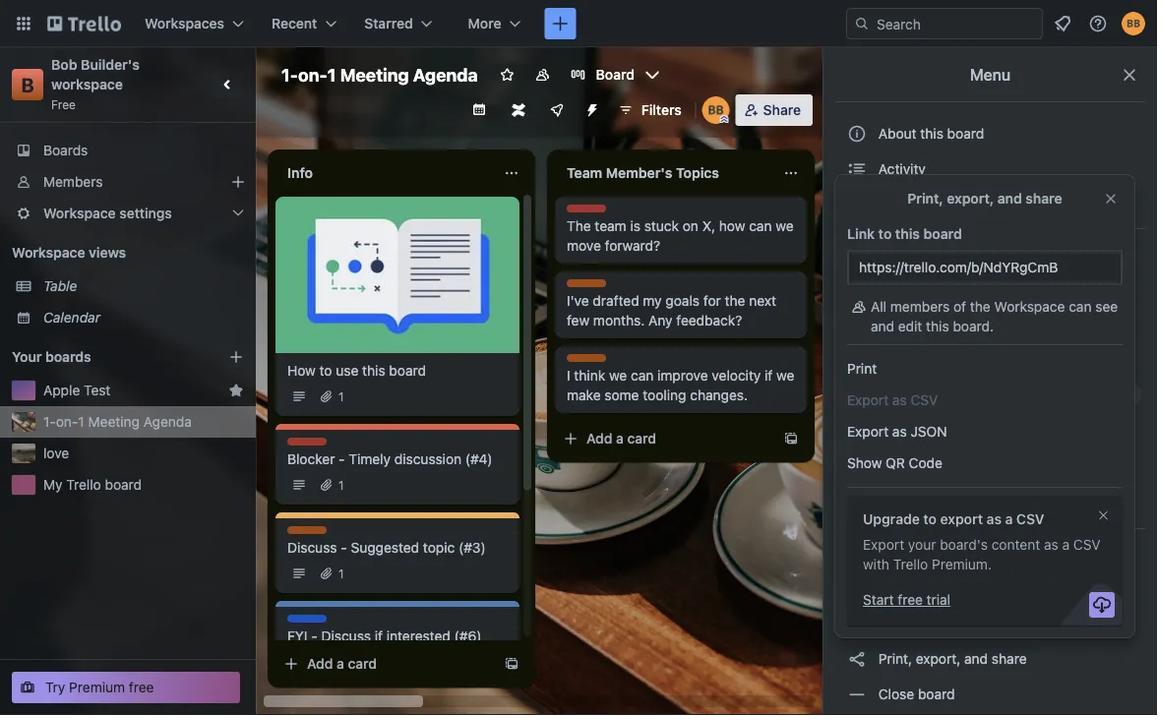 Task type: vqa. For each thing, say whether or not it's contained in the screenshot.


Task type: describe. For each thing, give the bounding box(es) containing it.
workspace navigation collapse icon image
[[215, 71, 242, 98]]

starred button
[[353, 8, 445, 39]]

(#3)
[[459, 540, 486, 556]]

sm image for copy board
[[848, 579, 867, 599]]

recent button
[[260, 8, 349, 39]]

more
[[468, 15, 502, 32]]

sm image for close board
[[848, 685, 867, 705]]

color: orange, title: "discuss" element for think
[[567, 354, 612, 369]]

premium.
[[932, 557, 993, 573]]

as inside 'link'
[[893, 424, 908, 440]]

export inside upgrade to export as a csv export your board's content as a csv with trello premium.
[[864, 537, 905, 553]]

this member is an admin of this board. image
[[720, 115, 729, 124]]

search image
[[855, 16, 870, 32]]

is
[[631, 218, 641, 234]]

board inside my trello board link
[[105, 477, 142, 493]]

how
[[720, 218, 746, 234]]

and inside all members of the workspace can see and edit this board.
[[871, 319, 895, 335]]

(#4)
[[466, 451, 493, 468]]

stickers
[[875, 457, 930, 474]]

share
[[764, 102, 802, 118]]

power-
[[879, 386, 924, 403]]

and inside print, export, and share link
[[965, 651, 989, 668]]

few
[[567, 313, 590, 329]]

premium
[[69, 680, 125, 696]]

add a card for team member's topics
[[587, 431, 657, 447]]

about this board button
[[836, 118, 1146, 150]]

to-
[[919, 616, 938, 632]]

show qr code
[[848, 455, 943, 472]]

all
[[871, 299, 887, 315]]

sm image for automation
[[848, 350, 867, 369]]

a down some at right
[[617, 431, 624, 447]]

stickers link
[[836, 450, 1146, 482]]

a right "content"
[[1063, 537, 1070, 553]]

my
[[643, 293, 662, 309]]

menu
[[971, 65, 1011, 84]]

board inside about this board button
[[948, 126, 985, 142]]

discuss - suggested topic (#3) link
[[288, 539, 508, 558]]

1-on-1 meeting agenda inside "text field"
[[282, 64, 478, 85]]

some
[[605, 387, 640, 404]]

workspaces
[[145, 15, 225, 32]]

Search field
[[870, 9, 1043, 38]]

discuss for i
[[567, 355, 612, 369]]

1 horizontal spatial csv
[[1074, 537, 1102, 553]]

custom fields button
[[836, 308, 1146, 340]]

0 vertical spatial export,
[[948, 191, 995, 207]]

board inside copy board link
[[916, 580, 953, 597]]

boards
[[43, 142, 88, 159]]

i've drafted my goals for the next few months. any feedback? link
[[567, 291, 796, 331]]

make template
[[875, 494, 973, 510]]

love
[[43, 446, 69, 462]]

board inside email-to-board link
[[938, 616, 975, 632]]

see
[[1096, 299, 1119, 315]]

1 vertical spatial share
[[992, 651, 1028, 668]]

archived
[[879, 196, 935, 213]]

sm image for watch
[[848, 544, 867, 563]]

star or unstar board image
[[500, 67, 516, 83]]

close board link
[[836, 679, 1146, 711]]

card for info
[[348, 656, 377, 673]]

team member's topics
[[567, 165, 720, 181]]

board
[[596, 66, 635, 83]]

switch to… image
[[14, 14, 33, 33]]

export as json
[[848, 424, 948, 440]]

1-on-1 meeting agenda inside "link"
[[43, 414, 192, 430]]

color: orange, title: "discuss" element for drafted
[[567, 280, 612, 294]]

0 horizontal spatial trello
[[66, 477, 101, 493]]

copy board link
[[836, 573, 1146, 605]]

workspaces button
[[133, 8, 256, 39]]

watch
[[875, 545, 923, 561]]

fyi fyi - discuss if interested (#6)
[[288, 616, 482, 645]]

1 inside "link"
[[78, 414, 84, 430]]

if inside discuss i think we can improve velocity if we make some tooling changes.
[[765, 368, 773, 384]]

discuss i've drafted my goals for the next few months. any feedback?
[[567, 281, 777, 329]]

discuss i think we can improve velocity if we make some tooling changes.
[[567, 355, 795, 404]]

fyi - discuss if interested (#6) link
[[288, 627, 508, 647]]

upgrade for upgrade to export as a csv export your board's content as a csv with trello premium.
[[864, 512, 921, 528]]

sm image for stickers
[[848, 456, 867, 476]]

Info text field
[[276, 158, 492, 189]]

about this board
[[879, 126, 985, 142]]

on- inside '1-on-1 meeting agenda' "link"
[[56, 414, 78, 430]]

sm image for settings
[[848, 243, 867, 263]]

Link to this board text field
[[848, 250, 1124, 286]]

color: red, title: "blocker" element for blocker - timely discussion (#4)
[[288, 438, 330, 453]]

board inside close board link
[[919, 687, 956, 703]]

back to home image
[[47, 8, 121, 39]]

interested
[[387, 629, 451, 645]]

the
[[567, 218, 591, 234]]

b link
[[12, 69, 43, 100]]

how
[[288, 363, 316, 379]]

json
[[911, 424, 948, 440]]

items
[[939, 196, 973, 213]]

free
[[51, 97, 76, 111]]

upgrade to export as a csv export your board's content as a csv with trello premium.
[[864, 512, 1102, 573]]

on- inside the 1-on-1 meeting agenda "text field"
[[298, 64, 328, 85]]

color: blue, title: "fyi" element
[[288, 615, 327, 630]]

all members of the workspace can see and edit this board. image
[[852, 297, 867, 317]]

show qr code link down labels link
[[836, 448, 1135, 480]]

automation link
[[836, 344, 1146, 375]]

workspace views
[[12, 245, 126, 261]]

meeting inside "text field"
[[340, 64, 409, 85]]

this inside how to use this board link
[[362, 363, 386, 379]]

if inside fyi fyi - discuss if interested (#6)
[[375, 629, 383, 645]]

with
[[864, 557, 890, 573]]

qr
[[886, 455, 906, 472]]

discuss for discuss
[[288, 528, 332, 542]]

1 vertical spatial print, export, and share
[[875, 651, 1028, 668]]

can inside all members of the workspace can see and edit this board.
[[1070, 299, 1092, 315]]

on
[[683, 218, 699, 234]]

card for team member's topics
[[628, 431, 657, 447]]

fields
[[931, 316, 969, 332]]

export
[[941, 512, 984, 528]]

workspace
[[51, 76, 123, 93]]

filters button
[[612, 95, 688, 126]]

months.
[[594, 313, 645, 329]]

archived items link
[[836, 189, 1146, 221]]

use
[[336, 363, 359, 379]]

any
[[649, 313, 673, 329]]

discuss for i've
[[567, 281, 612, 294]]

apple
[[43, 383, 80, 399]]

we up some at right
[[609, 368, 627, 384]]

sm image for email-to-board
[[848, 614, 867, 634]]

love link
[[43, 444, 244, 464]]

sm image for activity
[[848, 160, 867, 179]]

add board image
[[228, 350, 244, 365]]

confluence icon image
[[512, 103, 526, 117]]

power ups image
[[549, 102, 565, 118]]

filters
[[642, 102, 682, 118]]

- for fyi
[[311, 629, 318, 645]]

test
[[84, 383, 111, 399]]

edit
[[899, 319, 923, 335]]

to for upgrade
[[924, 512, 937, 528]]

more button
[[457, 8, 533, 39]]

close
[[879, 687, 915, 703]]

0 vertical spatial print, export, and share
[[908, 191, 1063, 207]]

goals
[[666, 293, 700, 309]]

1 vertical spatial export,
[[916, 651, 961, 668]]

board down items
[[924, 226, 963, 242]]

create from template… image
[[784, 431, 800, 447]]

table link
[[43, 277, 244, 296]]

settings
[[875, 245, 932, 261]]



Task type: locate. For each thing, give the bounding box(es) containing it.
card
[[628, 431, 657, 447], [348, 656, 377, 673]]

add a card button for info
[[276, 649, 496, 680]]

0 vertical spatial csv
[[1017, 512, 1045, 528]]

color: orange, title: "discuss" element left suggested
[[288, 527, 332, 542]]

sm image inside print, export, and share link
[[848, 650, 867, 670]]

views
[[89, 245, 126, 261]]

add a card down fyi fyi - discuss if interested (#6)
[[307, 656, 377, 673]]

board up the to-
[[916, 580, 953, 597]]

and down email-to-board link
[[965, 651, 989, 668]]

1 horizontal spatial agenda
[[413, 64, 478, 85]]

a up "content"
[[1006, 512, 1014, 528]]

0 horizontal spatial the
[[725, 293, 746, 309]]

open information menu image
[[1089, 14, 1109, 33]]

1- inside "link"
[[43, 414, 56, 430]]

board right use at the bottom
[[389, 363, 426, 379]]

0 vertical spatial add a card
[[587, 431, 657, 447]]

how to use this board
[[288, 363, 426, 379]]

0 vertical spatial add
[[587, 431, 613, 447]]

print, down 'activity'
[[908, 191, 944, 207]]

bob builder's workspace free
[[51, 57, 143, 111]]

i think we can improve velocity if we make some tooling changes. link
[[567, 366, 796, 406]]

1 vertical spatial 1-
[[43, 414, 56, 430]]

2 horizontal spatial can
[[1070, 299, 1092, 315]]

workspace for workspace views
[[12, 245, 85, 261]]

1 horizontal spatial meeting
[[340, 64, 409, 85]]

add down color: blue, title: "fyi" element at the left bottom of the page
[[307, 656, 333, 673]]

export inside export as json 'link'
[[848, 424, 889, 440]]

can left see
[[1070, 299, 1092, 315]]

color: red, title: "blocker" element up move
[[567, 205, 610, 220]]

1- up love
[[43, 414, 56, 430]]

0 horizontal spatial 1-
[[43, 414, 56, 430]]

show qr code link
[[836, 448, 1135, 480], [848, 454, 1124, 474]]

show qr code link down export as json 'link'
[[848, 454, 1124, 474]]

0 vertical spatial meeting
[[340, 64, 409, 85]]

sm image for power-ups
[[848, 385, 867, 405]]

0 horizontal spatial color: red, title: "blocker" element
[[288, 438, 330, 453]]

create board or workspace image
[[551, 14, 571, 33]]

0 vertical spatial color: orange, title: "discuss" element
[[567, 280, 612, 294]]

starred icon image
[[228, 383, 244, 399]]

can inside discuss i think we can improve velocity if we make some tooling changes.
[[631, 368, 654, 384]]

4 sm image from the top
[[848, 614, 867, 634]]

add a card button
[[555, 423, 776, 455], [276, 649, 496, 680]]

sm image left 'activity'
[[848, 160, 867, 179]]

email-
[[879, 616, 919, 632]]

1 vertical spatial and
[[871, 319, 895, 335]]

export, down the to-
[[916, 651, 961, 668]]

sm image inside labels link
[[848, 420, 867, 440]]

the right for
[[725, 293, 746, 309]]

card down fyi fyi - discuss if interested (#6)
[[348, 656, 377, 673]]

upgrade down the make
[[864, 512, 921, 528]]

upgrade up "content"
[[1001, 496, 1050, 510]]

code
[[909, 455, 943, 472]]

print
[[848, 361, 878, 377]]

4 sm image from the top
[[848, 491, 867, 511]]

0 horizontal spatial agenda
[[143, 414, 192, 430]]

this up settings
[[896, 226, 921, 242]]

2 vertical spatial to
[[924, 512, 937, 528]]

print, export, and share
[[908, 191, 1063, 207], [875, 651, 1028, 668]]

1 down use at the bottom
[[339, 390, 344, 404]]

print, export, and share down activity link
[[908, 191, 1063, 207]]

0 vertical spatial and
[[998, 191, 1023, 207]]

the right of
[[971, 299, 991, 315]]

trello right my
[[66, 477, 101, 493]]

1 horizontal spatial free
[[898, 592, 924, 609]]

can inside blocker the team is stuck on x, how can we move forward?
[[750, 218, 773, 234]]

- inside discuss discuss - suggested topic (#3)
[[341, 540, 347, 556]]

0 horizontal spatial add
[[307, 656, 333, 673]]

color: red, title: "blocker" element
[[567, 205, 610, 220], [288, 438, 330, 453]]

sm image inside automation link
[[848, 350, 867, 369]]

1 vertical spatial add
[[307, 656, 333, 673]]

and down activity link
[[998, 191, 1023, 207]]

1-on-1 meeting agenda down starred
[[282, 64, 478, 85]]

sm image left the close
[[848, 685, 867, 705]]

workspace down link to this board text box
[[995, 299, 1066, 315]]

this inside about this board button
[[921, 126, 944, 142]]

a down fyi fyi - discuss if interested (#6)
[[337, 656, 345, 673]]

workspace settings button
[[0, 198, 256, 229]]

print link
[[836, 353, 1135, 385]]

2 vertical spatial as
[[1045, 537, 1059, 553]]

1 vertical spatial color: red, title: "blocker" element
[[288, 438, 330, 453]]

0 horizontal spatial card
[[348, 656, 377, 673]]

0 vertical spatial export
[[848, 424, 889, 440]]

agenda up "love" link
[[143, 414, 192, 430]]

members
[[43, 174, 103, 190]]

my trello board link
[[43, 476, 244, 495]]

1 vertical spatial workspace
[[12, 245, 85, 261]]

2 vertical spatial color: orange, title: "discuss" element
[[288, 527, 332, 542]]

0 vertical spatial color: red, title: "blocker" element
[[567, 205, 610, 220]]

to left use at the bottom
[[320, 363, 332, 379]]

0 vertical spatial on-
[[298, 64, 328, 85]]

blocker
[[567, 206, 610, 220], [288, 439, 330, 453], [288, 451, 335, 468]]

0 vertical spatial 1-on-1 meeting agenda
[[282, 64, 478, 85]]

1
[[328, 64, 336, 85], [339, 390, 344, 404], [78, 414, 84, 430], [339, 479, 344, 492], [339, 567, 344, 581]]

0 horizontal spatial if
[[375, 629, 383, 645]]

export, down activity link
[[948, 191, 995, 207]]

0 vertical spatial to
[[879, 226, 892, 242]]

0 horizontal spatial and
[[871, 319, 895, 335]]

meeting down test
[[88, 414, 140, 430]]

if right velocity
[[765, 368, 773, 384]]

0 vertical spatial can
[[750, 218, 773, 234]]

labels link
[[836, 415, 1146, 446]]

1 vertical spatial on-
[[56, 414, 78, 430]]

member's
[[606, 165, 673, 181]]

sm image down with
[[848, 579, 867, 599]]

2 vertical spatial workspace
[[995, 299, 1066, 315]]

print, up the close
[[879, 651, 913, 668]]

board right the close
[[919, 687, 956, 703]]

to for link
[[879, 226, 892, 242]]

team
[[567, 165, 603, 181]]

upgrade inside upgrade to export as a csv export your board's content as a csv with trello premium.
[[864, 512, 921, 528]]

forward?
[[605, 238, 661, 254]]

1 vertical spatial csv
[[1074, 537, 1102, 553]]

1 horizontal spatial card
[[628, 431, 657, 447]]

csv
[[1017, 512, 1045, 528], [1074, 537, 1102, 553]]

to down make template
[[924, 512, 937, 528]]

1 vertical spatial card
[[348, 656, 377, 673]]

sm image down show
[[848, 491, 867, 511]]

trello inside upgrade to export as a csv export your board's content as a csv with trello premium.
[[894, 557, 929, 573]]

change background link
[[836, 273, 1146, 304]]

this inside all members of the workspace can see and edit this board.
[[927, 319, 950, 335]]

1 down apple test
[[78, 414, 84, 430]]

color: orange, title: "discuss" element
[[567, 280, 612, 294], [567, 354, 612, 369], [288, 527, 332, 542]]

apple test link
[[43, 381, 221, 401]]

color: red, title: "blocker" element for the team is stuck on x, how can we move forward?
[[567, 205, 610, 220]]

as left 'json'
[[893, 424, 908, 440]]

0 horizontal spatial add a card
[[307, 656, 377, 673]]

1- down recent
[[282, 64, 298, 85]]

3 sm image from the top
[[848, 456, 867, 476]]

2 horizontal spatial as
[[1045, 537, 1059, 553]]

0 horizontal spatial to
[[320, 363, 332, 379]]

board inside how to use this board link
[[389, 363, 426, 379]]

if left interested
[[375, 629, 383, 645]]

timely
[[349, 451, 391, 468]]

0 horizontal spatial on-
[[56, 414, 78, 430]]

workspace down members
[[43, 205, 116, 222]]

bob builder (bobbuilder40) image
[[703, 96, 730, 124]]

1 horizontal spatial on-
[[298, 64, 328, 85]]

- inside blocker blocker - timely discussion (#4)
[[339, 451, 345, 468]]

0 vertical spatial agenda
[[413, 64, 478, 85]]

sm image inside activity link
[[848, 160, 867, 179]]

1 vertical spatial if
[[375, 629, 383, 645]]

2 vertical spatial can
[[631, 368, 654, 384]]

next
[[750, 293, 777, 309]]

move
[[567, 238, 602, 254]]

csv up "content"
[[1017, 512, 1045, 528]]

color: orange, title: "discuss" element up "make"
[[567, 354, 612, 369]]

blocker inside blocker the team is stuck on x, how can we move forward?
[[567, 206, 610, 220]]

0 vertical spatial free
[[898, 592, 924, 609]]

- for blocker
[[339, 451, 345, 468]]

all members of the workspace can see and edit this board.
[[871, 299, 1119, 335]]

workspace visible image
[[535, 67, 551, 83]]

1 vertical spatial color: orange, title: "discuss" element
[[567, 354, 612, 369]]

make
[[879, 494, 913, 510]]

x,
[[703, 218, 716, 234]]

sm image for print, export, and share
[[848, 650, 867, 670]]

0 horizontal spatial 1-on-1 meeting agenda
[[43, 414, 192, 430]]

info
[[288, 165, 313, 181]]

bob
[[51, 57, 77, 73]]

bob builder's workspace link
[[51, 57, 143, 93]]

add a card
[[587, 431, 657, 447], [307, 656, 377, 673]]

1 horizontal spatial if
[[765, 368, 773, 384]]

your boards with 4 items element
[[12, 346, 199, 369]]

upgrade for upgrade
[[1001, 496, 1050, 510]]

1 down recent dropdown button
[[328, 64, 336, 85]]

velocity
[[712, 368, 761, 384]]

1 horizontal spatial color: red, title: "blocker" element
[[567, 205, 610, 220]]

1 vertical spatial add a card
[[307, 656, 377, 673]]

0 vertical spatial workspace
[[43, 205, 116, 222]]

1 horizontal spatial trello
[[894, 557, 929, 573]]

primary element
[[0, 0, 1158, 47]]

apple test
[[43, 383, 111, 399]]

sm image for labels
[[848, 420, 867, 440]]

1 vertical spatial upgrade
[[864, 512, 921, 528]]

1 horizontal spatial as
[[987, 512, 1002, 528]]

agenda up calendar power-up image at the top
[[413, 64, 478, 85]]

the inside discuss i've drafted my goals for the next few months. any feedback?
[[725, 293, 746, 309]]

agenda inside "link"
[[143, 414, 192, 430]]

workspace for workspace settings
[[43, 205, 116, 222]]

Board name text field
[[272, 59, 488, 91]]

1 vertical spatial add a card button
[[276, 649, 496, 680]]

add for info
[[307, 656, 333, 673]]

1 vertical spatial agenda
[[143, 414, 192, 430]]

we inside blocker the team is stuck on x, how can we move forward?
[[776, 218, 794, 234]]

1 horizontal spatial add a card button
[[555, 423, 776, 455]]

show
[[848, 455, 883, 472]]

add a card button down fyi - discuss if interested (#6) link
[[276, 649, 496, 680]]

trello down your
[[894, 557, 929, 573]]

sm image
[[848, 160, 867, 179], [848, 350, 867, 369], [848, 456, 867, 476], [848, 491, 867, 511], [848, 544, 867, 563], [848, 579, 867, 599], [848, 685, 867, 705]]

discuss inside fyi fyi - discuss if interested (#6)
[[322, 629, 371, 645]]

custom
[[878, 316, 928, 332]]

sm image left qr
[[848, 456, 867, 476]]

share down email-to-board link
[[992, 651, 1028, 668]]

content
[[992, 537, 1041, 553]]

workspace up table
[[12, 245, 85, 261]]

1-on-1 meeting agenda down 'apple test' link
[[43, 414, 192, 430]]

sm image inside email-to-board link
[[848, 614, 867, 634]]

workspace inside all members of the workspace can see and edit this board.
[[995, 299, 1066, 315]]

1 vertical spatial export
[[864, 537, 905, 553]]

csv right "content"
[[1074, 537, 1102, 553]]

settings
[[119, 205, 172, 222]]

sm image inside settings link
[[848, 243, 867, 263]]

0 horizontal spatial meeting
[[88, 414, 140, 430]]

table
[[43, 278, 77, 294]]

5 sm image from the top
[[848, 650, 867, 670]]

meeting inside "link"
[[88, 414, 140, 430]]

start
[[864, 592, 895, 609]]

1 horizontal spatial 1-on-1 meeting agenda
[[282, 64, 478, 85]]

sm image inside watch link
[[848, 544, 867, 563]]

export up with
[[864, 537, 905, 553]]

workspace settings
[[43, 205, 172, 222]]

sm image inside close board link
[[848, 685, 867, 705]]

0 horizontal spatial can
[[631, 368, 654, 384]]

1 horizontal spatial can
[[750, 218, 773, 234]]

on- down recent dropdown button
[[298, 64, 328, 85]]

settings link
[[836, 237, 1146, 269]]

the inside all members of the workspace can see and edit this board.
[[971, 299, 991, 315]]

0 vertical spatial 1-
[[282, 64, 298, 85]]

trello
[[66, 477, 101, 493], [894, 557, 929, 573]]

upgrade inside button
[[1001, 496, 1050, 510]]

Team Member's Topics text field
[[555, 158, 772, 189]]

0 vertical spatial add a card button
[[555, 423, 776, 455]]

blocker - timely discussion (#4) link
[[288, 450, 508, 470]]

try premium free button
[[12, 673, 240, 704]]

activity link
[[836, 154, 1146, 185]]

think
[[574, 368, 606, 384]]

1 vertical spatial print,
[[879, 651, 913, 668]]

1 vertical spatial to
[[320, 363, 332, 379]]

0 vertical spatial card
[[628, 431, 657, 447]]

1 horizontal spatial to
[[879, 226, 892, 242]]

card down some at right
[[628, 431, 657, 447]]

power-ups
[[875, 386, 953, 403]]

0 vertical spatial upgrade
[[1001, 496, 1050, 510]]

share button
[[736, 95, 813, 126]]

1 vertical spatial 1-on-1 meeting agenda
[[43, 414, 192, 430]]

as right export
[[987, 512, 1002, 528]]

3 sm image from the top
[[848, 420, 867, 440]]

create from template… image
[[504, 657, 520, 673]]

this right the about
[[921, 126, 944, 142]]

1 horizontal spatial 1-
[[282, 64, 298, 85]]

board's
[[941, 537, 989, 553]]

blocker for blocker
[[288, 439, 330, 453]]

to for how
[[320, 363, 332, 379]]

7 sm image from the top
[[848, 685, 867, 705]]

drafted
[[593, 293, 640, 309]]

and down all
[[871, 319, 895, 335]]

print, export, and share down the to-
[[875, 651, 1028, 668]]

1 fyi from the top
[[288, 616, 306, 630]]

discuss inside discuss i've drafted my goals for the next few months. any feedback?
[[567, 281, 612, 294]]

sm image
[[848, 243, 867, 263], [848, 385, 867, 405], [848, 420, 867, 440], [848, 614, 867, 634], [848, 650, 867, 670]]

board button
[[563, 59, 668, 91]]

to
[[879, 226, 892, 242], [320, 363, 332, 379], [924, 512, 937, 528]]

0 vertical spatial if
[[765, 368, 773, 384]]

0 horizontal spatial add a card button
[[276, 649, 496, 680]]

topic
[[423, 540, 455, 556]]

1 inside "text field"
[[328, 64, 336, 85]]

1 sm image from the top
[[848, 160, 867, 179]]

blocker for the
[[567, 206, 610, 220]]

upgrade
[[1001, 496, 1050, 510], [864, 512, 921, 528]]

background
[[932, 280, 1007, 296]]

sm image inside copy board link
[[848, 579, 867, 599]]

meeting down starred
[[340, 64, 409, 85]]

1 vertical spatial free
[[129, 680, 154, 696]]

2 sm image from the top
[[848, 350, 867, 369]]

for
[[704, 293, 722, 309]]

0 vertical spatial -
[[339, 451, 345, 468]]

1 vertical spatial as
[[987, 512, 1002, 528]]

0 notifications image
[[1052, 12, 1075, 35]]

0 vertical spatial print,
[[908, 191, 944, 207]]

sm image left watch
[[848, 544, 867, 563]]

add a card for info
[[307, 656, 377, 673]]

0 horizontal spatial free
[[129, 680, 154, 696]]

1- inside "text field"
[[282, 64, 298, 85]]

automation image
[[577, 95, 604, 122]]

if
[[765, 368, 773, 384], [375, 629, 383, 645]]

discuss inside discuss i think we can improve velocity if we make some tooling changes.
[[567, 355, 612, 369]]

start free trial button
[[864, 591, 951, 610]]

a
[[617, 431, 624, 447], [1006, 512, 1014, 528], [1063, 537, 1070, 553], [337, 656, 345, 673]]

as right "content"
[[1045, 537, 1059, 553]]

watch link
[[836, 538, 1146, 569]]

1 vertical spatial trello
[[894, 557, 929, 573]]

board up activity link
[[948, 126, 985, 142]]

1 down blocker blocker - timely discussion (#4)
[[339, 479, 344, 492]]

we right how
[[776, 218, 794, 234]]

add a card button for team member's topics
[[555, 423, 776, 455]]

0 horizontal spatial upgrade
[[864, 512, 921, 528]]

1-on-1 meeting agenda
[[282, 64, 478, 85], [43, 414, 192, 430]]

agenda inside "text field"
[[413, 64, 478, 85]]

on- down apple on the left bottom of page
[[56, 414, 78, 430]]

this right use at the bottom
[[362, 363, 386, 379]]

sm image for make template
[[848, 491, 867, 511]]

board down trial
[[938, 616, 975, 632]]

ups
[[924, 386, 949, 403]]

free right premium
[[129, 680, 154, 696]]

1 horizontal spatial the
[[971, 299, 991, 315]]

color: red, title: "blocker" element left timely
[[288, 438, 330, 453]]

0 vertical spatial as
[[893, 424, 908, 440]]

add a card button down "tooling"
[[555, 423, 776, 455]]

custom fields
[[878, 316, 969, 332]]

board down "love" link
[[105, 477, 142, 493]]

1 horizontal spatial and
[[965, 651, 989, 668]]

0 vertical spatial trello
[[66, 477, 101, 493]]

discuss discuss - suggested topic (#3)
[[288, 528, 486, 556]]

share
[[1026, 191, 1063, 207], [992, 651, 1028, 668]]

export up show
[[848, 424, 889, 440]]

can right how
[[750, 218, 773, 234]]

this down members
[[927, 319, 950, 335]]

- for discuss
[[341, 540, 347, 556]]

0 horizontal spatial as
[[893, 424, 908, 440]]

bob builder (bobbuilder40) image
[[1123, 12, 1146, 35]]

calendar power-up image
[[471, 101, 487, 117]]

to right link at right
[[879, 226, 892, 242]]

change
[[879, 280, 928, 296]]

free up email-
[[898, 592, 924, 609]]

i
[[567, 368, 571, 384]]

can up some at right
[[631, 368, 654, 384]]

2 horizontal spatial to
[[924, 512, 937, 528]]

to inside upgrade to export as a csv export your board's content as a csv with trello premium.
[[924, 512, 937, 528]]

email-to-board
[[875, 616, 975, 632]]

2 sm image from the top
[[848, 385, 867, 405]]

sm image down all members of the workspace can see and edit this board. image
[[848, 350, 867, 369]]

1 vertical spatial -
[[341, 540, 347, 556]]

2 vertical spatial -
[[311, 629, 318, 645]]

0 vertical spatial share
[[1026, 191, 1063, 207]]

we right velocity
[[777, 368, 795, 384]]

sm image inside 'stickers' link
[[848, 456, 867, 476]]

template
[[917, 494, 973, 510]]

1 horizontal spatial add a card
[[587, 431, 657, 447]]

your
[[909, 537, 937, 553]]

1 horizontal spatial add
[[587, 431, 613, 447]]

color: orange, title: "discuss" element up "few"
[[567, 280, 612, 294]]

my
[[43, 477, 63, 493]]

0 horizontal spatial csv
[[1017, 512, 1045, 528]]

2 horizontal spatial and
[[998, 191, 1023, 207]]

2 fyi from the top
[[288, 629, 308, 645]]

5 sm image from the top
[[848, 544, 867, 563]]

share down activity link
[[1026, 191, 1063, 207]]

my trello board
[[43, 477, 142, 493]]

automation
[[875, 351, 952, 367]]

6 sm image from the top
[[848, 579, 867, 599]]

add down "make"
[[587, 431, 613, 447]]

i've
[[567, 293, 589, 309]]

- inside fyi fyi - discuss if interested (#6)
[[311, 629, 318, 645]]

make
[[567, 387, 601, 404]]

1 sm image from the top
[[848, 243, 867, 263]]

workspace inside popup button
[[43, 205, 116, 222]]

your
[[12, 349, 42, 365]]

add for team member's topics
[[587, 431, 613, 447]]

1 down discuss discuss - suggested topic (#3)
[[339, 567, 344, 581]]

add a card down some at right
[[587, 431, 657, 447]]



